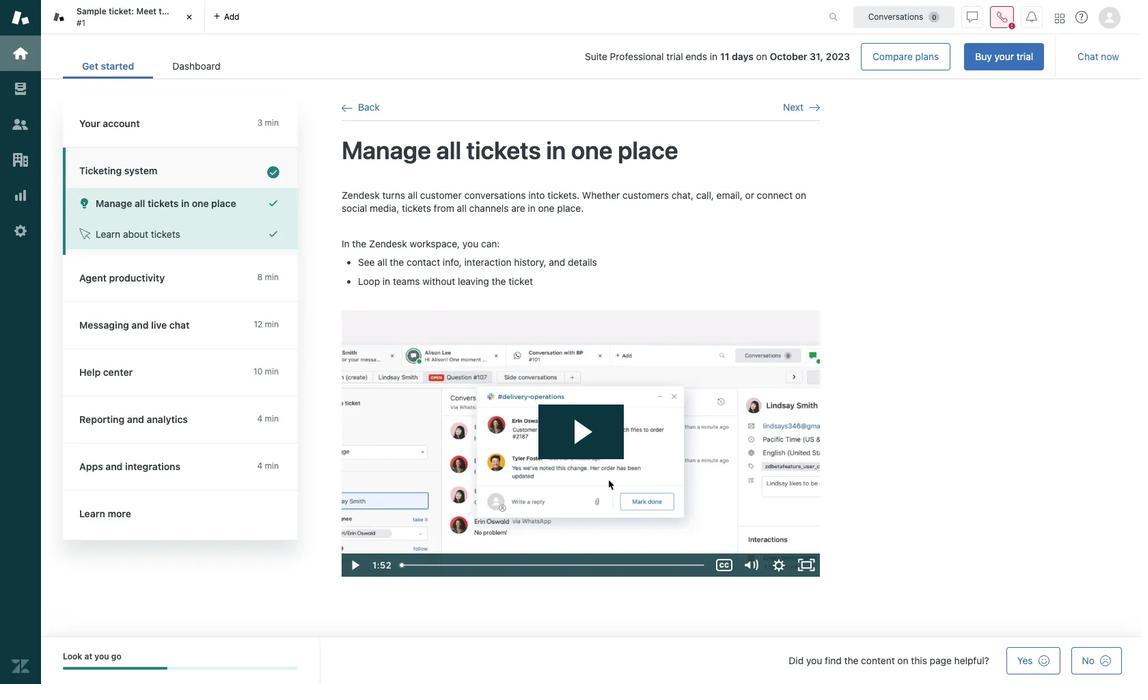 Task type: vqa. For each thing, say whether or not it's contained in the screenshot.
the middle on
yes



Task type: describe. For each thing, give the bounding box(es) containing it.
#1
[[77, 17, 86, 28]]

turns
[[383, 189, 405, 201]]

started
[[101, 60, 134, 72]]

ticketing system button
[[63, 148, 295, 188]]

did you find the content on this page helpful?
[[789, 655, 990, 667]]

info,
[[443, 257, 462, 268]]

see all the contact info, interaction history, and details
[[358, 257, 597, 268]]

your
[[79, 118, 100, 129]]

apps and integrations
[[79, 461, 181, 472]]

get started
[[82, 60, 134, 72]]

dashboard tab
[[153, 53, 240, 79]]

october
[[770, 51, 808, 62]]

look
[[63, 652, 82, 662]]

into
[[529, 189, 545, 201]]

help
[[79, 366, 101, 378]]

buy
[[976, 51, 993, 62]]

8 min
[[257, 272, 279, 282]]

customers
[[623, 189, 669, 201]]

in inside content-title region
[[546, 136, 566, 165]]

manage all tickets in one place button
[[66, 188, 298, 219]]

workspace,
[[410, 238, 460, 249]]

details
[[568, 257, 597, 268]]

channels
[[469, 202, 509, 214]]

look at you go
[[63, 652, 122, 662]]

min for reporting and analytics
[[265, 414, 279, 424]]

October 31, 2023 text field
[[770, 51, 851, 62]]

compare
[[873, 51, 913, 62]]

connect
[[757, 189, 793, 201]]

min for your account
[[265, 118, 279, 128]]

zendesk products image
[[1056, 13, 1065, 23]]

get
[[82, 60, 98, 72]]

now
[[1102, 51, 1120, 62]]

or
[[746, 189, 755, 201]]

reporting and analytics
[[79, 414, 188, 425]]

tickets up learn about tickets button
[[148, 198, 179, 209]]

11
[[721, 51, 730, 62]]

suite
[[585, 51, 608, 62]]

center
[[103, 366, 133, 378]]

1 horizontal spatial ticket
[[509, 276, 533, 287]]

and for reporting and analytics
[[127, 414, 144, 425]]

zendesk support image
[[12, 9, 29, 27]]

go
[[111, 652, 122, 662]]

one inside manage all tickets in one place button
[[192, 198, 209, 209]]

the down interaction
[[492, 276, 506, 287]]

buy your trial
[[976, 51, 1034, 62]]

progress bar image
[[63, 668, 167, 670]]

ticketing system
[[79, 165, 158, 176]]

sample ticket: meet the ticket #1
[[77, 6, 197, 28]]

conversations
[[465, 189, 526, 201]]

tickets.
[[548, 189, 580, 201]]

the inside footer
[[845, 655, 859, 667]]

ticketing system heading
[[63, 148, 298, 188]]

agent productivity
[[79, 272, 165, 284]]

call,
[[697, 189, 714, 201]]

in right the loop
[[383, 276, 391, 287]]

in the zendesk workspace, you can:
[[342, 238, 500, 249]]

trial for your
[[1017, 51, 1034, 62]]

4 min for analytics
[[257, 414, 279, 424]]

tab list containing get started
[[63, 53, 240, 79]]

one inside content-title region
[[572, 136, 613, 165]]

1 horizontal spatial you
[[463, 238, 479, 249]]

no button
[[1072, 647, 1123, 675]]

one inside zendesk turns all customer conversations into tickets. whether customers chat, call, email, or connect on social media, tickets from all channels are in one place.
[[538, 202, 555, 214]]

next button
[[784, 101, 820, 114]]

social
[[342, 202, 367, 214]]

4 for reporting and analytics
[[257, 414, 263, 424]]

2 horizontal spatial you
[[807, 655, 823, 667]]

messaging
[[79, 319, 129, 331]]

main element
[[0, 0, 41, 684]]

add button
[[205, 0, 248, 34]]

professional
[[610, 51, 664, 62]]

video element
[[342, 311, 820, 577]]

0 horizontal spatial on
[[757, 51, 768, 62]]

back button
[[342, 101, 380, 114]]

account
[[103, 118, 140, 129]]

are
[[512, 202, 526, 214]]

media,
[[370, 202, 399, 214]]

interaction
[[465, 257, 512, 268]]

suite professional trial ends in 11 days on october 31, 2023
[[585, 51, 851, 62]]

from
[[434, 202, 454, 214]]

all inside content-title region
[[436, 136, 462, 165]]

no
[[1083, 655, 1095, 667]]

learn about tickets
[[96, 228, 180, 240]]

all right turns
[[408, 189, 418, 201]]

place.
[[557, 202, 584, 214]]

integrations
[[125, 461, 181, 472]]

content
[[862, 655, 895, 667]]

zendesk inside zendesk turns all customer conversations into tickets. whether customers chat, call, email, or connect on social media, tickets from all channels are in one place.
[[342, 189, 380, 201]]

add
[[224, 11, 240, 22]]

page
[[930, 655, 952, 667]]

the inside the sample ticket: meet the ticket #1
[[159, 6, 172, 16]]

tab containing sample ticket: meet the ticket
[[41, 0, 205, 34]]

section containing suite professional trial ends in
[[251, 43, 1045, 70]]

zendesk turns all customer conversations into tickets. whether customers chat, call, email, or connect on social media, tickets from all channels are in one place.
[[342, 189, 807, 214]]

and left details
[[549, 257, 566, 268]]

dashboard
[[172, 60, 221, 72]]

compare plans button
[[861, 43, 951, 70]]

meet
[[136, 6, 157, 16]]

help center
[[79, 366, 133, 378]]

12 min
[[254, 319, 279, 330]]

close image
[[183, 10, 196, 24]]

all right from
[[457, 202, 467, 214]]

tickets inside content-title region
[[467, 136, 541, 165]]

1 vertical spatial zendesk
[[369, 238, 407, 249]]



Task type: locate. For each thing, give the bounding box(es) containing it.
2 min from the top
[[265, 272, 279, 282]]

you
[[463, 238, 479, 249], [95, 652, 109, 662], [807, 655, 823, 667]]

video thumbnail image
[[342, 311, 820, 577], [342, 311, 820, 577]]

0 vertical spatial zendesk
[[342, 189, 380, 201]]

and for apps and integrations
[[106, 461, 123, 472]]

the
[[159, 6, 172, 16], [352, 238, 367, 249], [390, 257, 404, 268], [492, 276, 506, 287], [845, 655, 859, 667]]

3 min from the top
[[265, 319, 279, 330]]

0 horizontal spatial ticket
[[174, 6, 197, 16]]

tickets right about
[[151, 228, 180, 240]]

all inside manage all tickets in one place button
[[135, 198, 145, 209]]

manage inside content-title region
[[342, 136, 431, 165]]

1 horizontal spatial on
[[796, 189, 807, 201]]

plans
[[916, 51, 940, 62]]

loop
[[358, 276, 380, 287]]

zendesk up see
[[369, 238, 407, 249]]

0 horizontal spatial manage all tickets in one place
[[96, 198, 236, 209]]

the right find
[[845, 655, 859, 667]]

0 vertical spatial 4
[[257, 414, 263, 424]]

12
[[254, 319, 263, 330]]

2 4 min from the top
[[257, 461, 279, 471]]

manage all tickets in one place inside button
[[96, 198, 236, 209]]

ticket right meet
[[174, 6, 197, 16]]

reporting image
[[12, 187, 29, 204]]

chat
[[1078, 51, 1099, 62]]

get help image
[[1076, 11, 1088, 23]]

conversations
[[869, 11, 924, 22]]

4 min for integrations
[[257, 461, 279, 471]]

3 min
[[258, 118, 279, 128]]

all up customer
[[436, 136, 462, 165]]

learn left about
[[96, 228, 120, 240]]

zendesk image
[[12, 658, 29, 675]]

reporting
[[79, 414, 125, 425]]

you right at
[[95, 652, 109, 662]]

manage inside button
[[96, 198, 132, 209]]

in left 11
[[710, 51, 718, 62]]

tabs tab list
[[41, 0, 815, 34]]

place inside button
[[211, 198, 236, 209]]

you right did
[[807, 655, 823, 667]]

admin image
[[12, 222, 29, 240]]

chat
[[169, 319, 190, 331]]

chat now button
[[1067, 43, 1131, 70]]

1 horizontal spatial place
[[618, 136, 679, 165]]

0 horizontal spatial place
[[211, 198, 236, 209]]

1 horizontal spatial manage all tickets in one place
[[342, 136, 679, 165]]

place up customers
[[618, 136, 679, 165]]

the right in
[[352, 238, 367, 249]]

1 vertical spatial learn
[[79, 508, 105, 520]]

0 horizontal spatial manage
[[96, 198, 132, 209]]

1 trial from the left
[[667, 51, 684, 62]]

your
[[995, 51, 1015, 62]]

2 trial from the left
[[1017, 51, 1034, 62]]

all
[[436, 136, 462, 165], [408, 189, 418, 201], [135, 198, 145, 209], [457, 202, 467, 214], [378, 257, 387, 268]]

conversations button
[[854, 6, 955, 28]]

contact
[[407, 257, 440, 268]]

ticket down history,
[[509, 276, 533, 287]]

chat,
[[672, 189, 694, 201]]

0 vertical spatial place
[[618, 136, 679, 165]]

31,
[[810, 51, 824, 62]]

ticketing
[[79, 165, 122, 176]]

0 horizontal spatial trial
[[667, 51, 684, 62]]

trial for professional
[[667, 51, 684, 62]]

one up whether
[[572, 136, 613, 165]]

trial left ends
[[667, 51, 684, 62]]

min for apps and integrations
[[265, 461, 279, 471]]

10 min
[[254, 366, 279, 377]]

history,
[[514, 257, 547, 268]]

trial
[[667, 51, 684, 62], [1017, 51, 1034, 62]]

and
[[549, 257, 566, 268], [132, 319, 149, 331], [127, 414, 144, 425], [106, 461, 123, 472]]

learn for learn more
[[79, 508, 105, 520]]

and for messaging and live chat
[[132, 319, 149, 331]]

6 min from the top
[[265, 461, 279, 471]]

sample
[[77, 6, 106, 16]]

without
[[423, 276, 456, 287]]

on right 'days'
[[757, 51, 768, 62]]

and right apps
[[106, 461, 123, 472]]

loop in teams without leaving the ticket
[[358, 276, 533, 287]]

min for help center
[[265, 366, 279, 377]]

one down into
[[538, 202, 555, 214]]

next
[[784, 101, 804, 113]]

button displays agent's chat status as invisible. image
[[967, 11, 978, 22]]

on left this on the right of page
[[898, 655, 909, 667]]

manage all tickets in one place up learn about tickets button
[[96, 198, 236, 209]]

0 vertical spatial manage
[[342, 136, 431, 165]]

you left can: on the top
[[463, 238, 479, 249]]

customers image
[[12, 116, 29, 133]]

notifications image
[[1027, 11, 1038, 22]]

1 horizontal spatial manage
[[342, 136, 431, 165]]

learn
[[96, 228, 120, 240], [79, 508, 105, 520]]

in inside zendesk turns all customer conversations into tickets. whether customers chat, call, email, or connect on social media, tickets from all channels are in one place.
[[528, 202, 536, 214]]

manage all tickets in one place inside content-title region
[[342, 136, 679, 165]]

0 vertical spatial learn
[[96, 228, 120, 240]]

compare plans
[[873, 51, 940, 62]]

organizations image
[[12, 151, 29, 169]]

on right connect
[[796, 189, 807, 201]]

learn more button
[[63, 491, 295, 537]]

and left 'live'
[[132, 319, 149, 331]]

1 4 from the top
[[257, 414, 263, 424]]

manage down ticketing system
[[96, 198, 132, 209]]

zendesk
[[342, 189, 380, 201], [369, 238, 407, 249]]

2023
[[826, 51, 851, 62]]

1 vertical spatial on
[[796, 189, 807, 201]]

tab
[[41, 0, 205, 34]]

0 horizontal spatial you
[[95, 652, 109, 662]]

tickets down turns
[[402, 202, 431, 214]]

ends
[[686, 51, 708, 62]]

4 min from the top
[[265, 366, 279, 377]]

all up learn about tickets
[[135, 198, 145, 209]]

yes
[[1018, 655, 1033, 667]]

0 vertical spatial manage all tickets in one place
[[342, 136, 679, 165]]

teams
[[393, 276, 420, 287]]

in up "tickets."
[[546, 136, 566, 165]]

zendesk up social
[[342, 189, 380, 201]]

system
[[124, 165, 158, 176]]

1 vertical spatial 4
[[257, 461, 263, 471]]

in
[[342, 238, 350, 249]]

learn more
[[79, 508, 131, 520]]

2 vertical spatial on
[[898, 655, 909, 667]]

views image
[[12, 80, 29, 98]]

did
[[789, 655, 804, 667]]

can:
[[481, 238, 500, 249]]

tab list
[[63, 53, 240, 79]]

one
[[572, 136, 613, 165], [192, 198, 209, 209], [538, 202, 555, 214]]

region
[[342, 188, 820, 577]]

at
[[84, 652, 92, 662]]

0 vertical spatial 4 min
[[257, 414, 279, 424]]

in inside button
[[181, 198, 189, 209]]

customer
[[420, 189, 462, 201]]

1 vertical spatial manage
[[96, 198, 132, 209]]

get started image
[[12, 44, 29, 62]]

min for messaging and live chat
[[265, 319, 279, 330]]

manage up turns
[[342, 136, 431, 165]]

place inside content-title region
[[618, 136, 679, 165]]

and left the analytics
[[127, 414, 144, 425]]

days
[[732, 51, 754, 62]]

about
[[123, 228, 148, 240]]

5 min from the top
[[265, 414, 279, 424]]

back
[[358, 101, 380, 113]]

ticket:
[[109, 6, 134, 16]]

learn left more
[[79, 508, 105, 520]]

content-title region
[[342, 135, 820, 167]]

section
[[251, 43, 1045, 70]]

0 horizontal spatial one
[[192, 198, 209, 209]]

on inside footer
[[898, 655, 909, 667]]

one up learn about tickets button
[[192, 198, 209, 209]]

buy your trial button
[[965, 43, 1045, 70]]

1 4 min from the top
[[257, 414, 279, 424]]

yes button
[[1007, 647, 1061, 675]]

footer
[[41, 638, 1142, 684]]

min for agent productivity
[[265, 272, 279, 282]]

footer containing did you find the content on this page helpful?
[[41, 638, 1142, 684]]

1 vertical spatial place
[[211, 198, 236, 209]]

see
[[358, 257, 375, 268]]

this
[[912, 655, 928, 667]]

helpful?
[[955, 655, 990, 667]]

in up learn about tickets button
[[181, 198, 189, 209]]

learn for learn about tickets
[[96, 228, 120, 240]]

1 vertical spatial ticket
[[509, 276, 533, 287]]

ticket
[[174, 6, 197, 16], [509, 276, 533, 287]]

place up learn about tickets button
[[211, 198, 236, 209]]

tickets
[[467, 136, 541, 165], [148, 198, 179, 209], [402, 202, 431, 214], [151, 228, 180, 240]]

1 horizontal spatial trial
[[1017, 51, 1034, 62]]

apps
[[79, 461, 103, 472]]

2 horizontal spatial one
[[572, 136, 613, 165]]

1 min from the top
[[265, 118, 279, 128]]

4 min
[[257, 414, 279, 424], [257, 461, 279, 471]]

more
[[108, 508, 131, 520]]

progress-bar progress bar
[[63, 668, 298, 670]]

ticket inside the sample ticket: meet the ticket #1
[[174, 6, 197, 16]]

in right the 'are'
[[528, 202, 536, 214]]

trial inside button
[[1017, 51, 1034, 62]]

0 vertical spatial ticket
[[174, 6, 197, 16]]

find
[[825, 655, 842, 667]]

learn about tickets button
[[66, 219, 298, 250]]

0 vertical spatial on
[[757, 51, 768, 62]]

manage all tickets in one place
[[342, 136, 679, 165], [96, 198, 236, 209]]

2 horizontal spatial on
[[898, 655, 909, 667]]

manage all tickets in one place up the conversations
[[342, 136, 679, 165]]

productivity
[[109, 272, 165, 284]]

the right meet
[[159, 6, 172, 16]]

your account
[[79, 118, 140, 129]]

chat now
[[1078, 51, 1120, 62]]

all right see
[[378, 257, 387, 268]]

tickets inside zendesk turns all customer conversations into tickets. whether customers chat, call, email, or connect on social media, tickets from all channels are in one place.
[[402, 202, 431, 214]]

trial right 'your'
[[1017, 51, 1034, 62]]

agent
[[79, 272, 107, 284]]

learn inside button
[[96, 228, 120, 240]]

4 for apps and integrations
[[257, 461, 263, 471]]

tickets up the conversations
[[467, 136, 541, 165]]

1 horizontal spatial one
[[538, 202, 555, 214]]

whether
[[582, 189, 620, 201]]

1 vertical spatial 4 min
[[257, 461, 279, 471]]

2 4 from the top
[[257, 461, 263, 471]]

8
[[257, 272, 263, 282]]

1 vertical spatial manage all tickets in one place
[[96, 198, 236, 209]]

learn inside dropdown button
[[79, 508, 105, 520]]

on inside zendesk turns all customer conversations into tickets. whether customers chat, call, email, or connect on social media, tickets from all channels are in one place.
[[796, 189, 807, 201]]

region containing zendesk turns all customer conversations into tickets. whether customers chat, call, email, or connect on social media, tickets from all channels are in one place.
[[342, 188, 820, 577]]

place
[[618, 136, 679, 165], [211, 198, 236, 209]]

the up teams
[[390, 257, 404, 268]]



